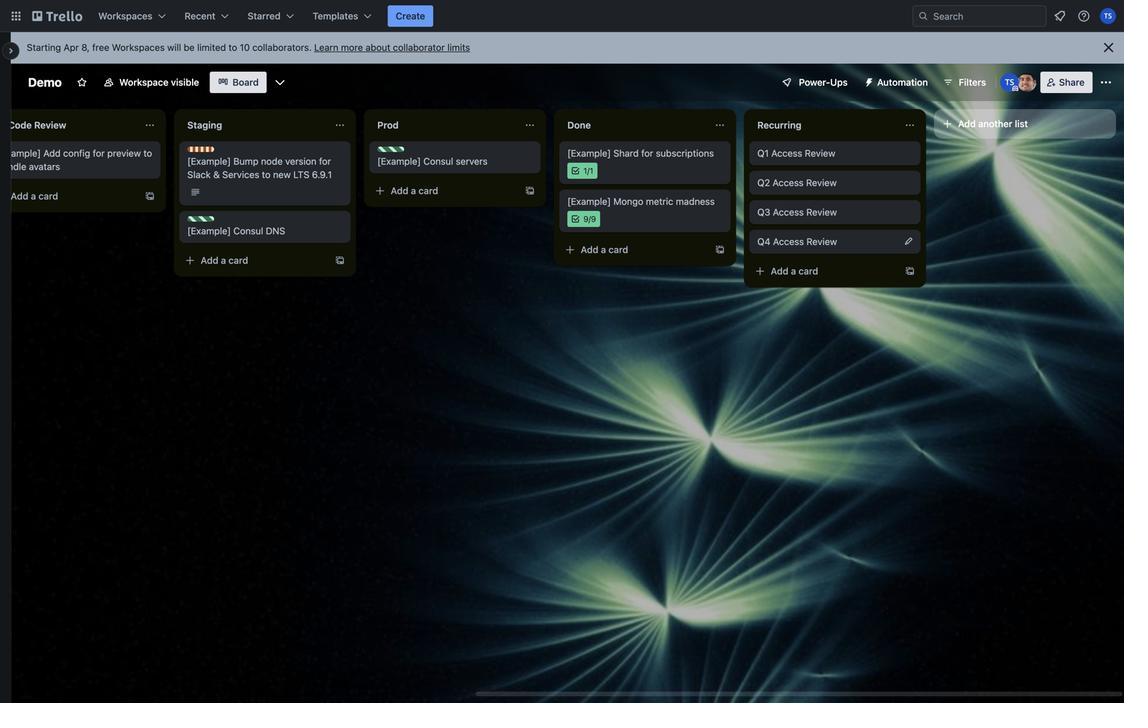 Task type: describe. For each thing, give the bounding box(es) containing it.
workspaces button
[[90, 5, 174, 27]]

a for done
[[601, 244, 607, 255]]

free
[[92, 42, 109, 53]]

add a card button for prod
[[370, 180, 517, 202]]

add a card for done
[[581, 244, 629, 255]]

switch to… image
[[9, 9, 23, 23]]

[example] consul dns link
[[187, 224, 343, 238]]

starting
[[27, 42, 61, 53]]

apr
[[64, 42, 79, 53]]

[example] bump node version for slack & services to new lts 6.9.1 link
[[187, 155, 343, 181]]

color: green, title: "verified in staging" element for [example] consul servers
[[378, 147, 404, 152]]

q4
[[758, 236, 771, 247]]

add for add a card 'button' associated with prod
[[391, 185, 409, 196]]

q1 access review
[[758, 148, 836, 159]]

avatars
[[29, 161, 60, 172]]

to inside [example] add config for preview to handle avatars
[[144, 148, 152, 159]]

create from template… image for prod
[[525, 185, 536, 196]]

in
[[0, 120, 6, 131]]

review for in code review
[[34, 120, 66, 131]]

6.9.1
[[312, 169, 332, 180]]

another
[[979, 118, 1013, 129]]

filters button
[[939, 72, 991, 93]]

add a card for recurring
[[771, 265, 819, 277]]

q1
[[758, 148, 769, 159]]

q2 access review
[[758, 177, 837, 188]]

automation button
[[859, 72, 937, 93]]

q3 access review link
[[758, 206, 913, 219]]

2 9 from the left
[[591, 214, 597, 224]]

&
[[213, 169, 220, 180]]

Board name text field
[[21, 72, 68, 93]]

[example] consul servers
[[378, 156, 488, 167]]

for inside the [example] bump node version for slack & services to new lts 6.9.1
[[319, 156, 331, 167]]

will
[[167, 42, 181, 53]]

access for q3
[[773, 207, 804, 218]]

star or unstar board image
[[77, 77, 87, 88]]

workspace visible button
[[95, 72, 207, 93]]

[example] consul servers link
[[378, 155, 533, 168]]

[example] add config for preview to handle avatars link
[[0, 147, 153, 173]]

1 / 1
[[584, 166, 594, 175]]

add inside [example] add config for preview to handle avatars
[[43, 148, 61, 159]]

workspace visible
[[119, 77, 199, 88]]

[example] for [example] consul dns
[[187, 225, 231, 236]]

q4 access review
[[758, 236, 838, 247]]

[example] for [example] bump node version for slack & services to new lts 6.9.1
[[187, 156, 231, 167]]

2 1 from the left
[[590, 166, 594, 175]]

bump
[[234, 156, 259, 167]]

q3 access review
[[758, 207, 838, 218]]

/ for [example] mongo metric madness
[[589, 214, 591, 224]]

[example] for [example] shard for subscriptions
[[568, 148, 611, 159]]

add for add a card 'button' corresponding to done
[[581, 244, 599, 255]]

edit card image
[[904, 236, 915, 246]]

add another list
[[959, 118, 1029, 129]]

add for add a card 'button' for recurring
[[771, 265, 789, 277]]

add down handle
[[11, 191, 28, 202]]

share button
[[1041, 72, 1093, 93]]

search image
[[919, 11, 929, 21]]

[example] consul dns
[[187, 225, 285, 236]]

handle
[[0, 161, 26, 172]]

version
[[285, 156, 317, 167]]

james peterson (jamespeterson93) image
[[1018, 73, 1037, 92]]

a for prod
[[411, 185, 416, 196]]

power-ups button
[[773, 72, 856, 93]]

a down the avatars
[[31, 191, 36, 202]]

[example] for [example] add config for preview to handle avatars
[[0, 148, 41, 159]]

create from template… image for recurring
[[905, 266, 916, 277]]

node
[[261, 156, 283, 167]]

shard
[[614, 148, 639, 159]]

more
[[341, 42, 363, 53]]

sm image
[[859, 72, 878, 90]]

a for staging
[[221, 255, 226, 266]]

power-
[[799, 77, 831, 88]]

power-ups
[[799, 77, 848, 88]]

card for staging
[[229, 255, 248, 266]]

Prod text field
[[370, 115, 520, 136]]

add a card for staging
[[201, 255, 248, 266]]

recent button
[[177, 5, 237, 27]]

primary element
[[0, 0, 1125, 32]]

prod
[[378, 120, 399, 131]]

show menu image
[[1100, 76, 1114, 89]]

code
[[8, 120, 32, 131]]

card for prod
[[419, 185, 439, 196]]

recent
[[185, 10, 216, 21]]

be
[[184, 42, 195, 53]]

review for q3 access review
[[807, 207, 838, 218]]

templates
[[313, 10, 359, 21]]

color: orange, title: "manual deploy steps" element
[[187, 147, 214, 152]]

consul for dns
[[234, 225, 263, 236]]

add another list button
[[935, 109, 1117, 139]]

back to home image
[[32, 5, 82, 27]]

about
[[366, 42, 391, 53]]

add for add another list button
[[959, 118, 977, 129]]

learn more about collaborator limits link
[[314, 42, 471, 53]]

[example] for [example] consul servers
[[378, 156, 421, 167]]

workspace
[[119, 77, 169, 88]]



Task type: vqa. For each thing, say whether or not it's contained in the screenshot.
Add a card BUTTON related to Prod
yes



Task type: locate. For each thing, give the bounding box(es) containing it.
review down q2 access review link
[[807, 207, 838, 218]]

add a card button for recurring
[[750, 260, 897, 282]]

0 vertical spatial workspaces
[[98, 10, 153, 21]]

1 vertical spatial /
[[589, 214, 591, 224]]

to inside the [example] bump node version for slack & services to new lts 6.9.1
[[262, 169, 271, 180]]

create from template… image
[[525, 185, 536, 196], [715, 244, 726, 255], [335, 255, 346, 266], [905, 266, 916, 277]]

templates button
[[305, 5, 380, 27]]

[example] up the 1 / 1
[[568, 148, 611, 159]]

lts
[[294, 169, 310, 180]]

q2 access review link
[[758, 176, 913, 189]]

0 horizontal spatial to
[[144, 148, 152, 159]]

review right code at the top
[[34, 120, 66, 131]]

access right q3
[[773, 207, 804, 218]]

0 notifications image
[[1053, 8, 1069, 24]]

a down q4 access review
[[792, 265, 797, 277]]

[example] up handle
[[0, 148, 41, 159]]

add a card button down q4 access review link on the right of the page
[[750, 260, 897, 282]]

consul left the servers
[[424, 156, 454, 167]]

services
[[222, 169, 260, 180]]

add a card button for staging
[[179, 250, 327, 271]]

collaborator
[[393, 42, 445, 53]]

add a card down 9 / 9 on the top of page
[[581, 244, 629, 255]]

to
[[229, 42, 237, 53], [144, 148, 152, 159], [262, 169, 271, 180]]

madness
[[676, 196, 715, 207]]

consul for servers
[[424, 156, 454, 167]]

access for q2
[[773, 177, 804, 188]]

starred
[[248, 10, 281, 21]]

add a card button for done
[[560, 239, 707, 260]]

color: green, title: "verified in staging" element up [example] consul dns
[[187, 216, 214, 222]]

workspaces up "free"
[[98, 10, 153, 21]]

customize views image
[[274, 76, 287, 89]]

[example] mongo metric madness
[[568, 196, 715, 207]]

board
[[233, 77, 259, 88]]

9 / 9
[[584, 214, 597, 224]]

/ for [example] shard for subscriptions
[[588, 166, 590, 175]]

2 horizontal spatial to
[[262, 169, 271, 180]]

0 horizontal spatial 1
[[584, 166, 588, 175]]

1 horizontal spatial 9
[[591, 214, 597, 224]]

create from template… image for done
[[715, 244, 726, 255]]

1 vertical spatial to
[[144, 148, 152, 159]]

add a card button down the [example] add config for preview to handle avatars link
[[0, 185, 137, 207]]

subscriptions
[[656, 148, 715, 159]]

share
[[1060, 77, 1085, 88]]

0 vertical spatial color: green, title: "verified in staging" element
[[378, 147, 404, 152]]

metric
[[646, 196, 674, 207]]

automation
[[878, 77, 929, 88]]

add a card button down [example] consul servers
[[370, 180, 517, 202]]

2 vertical spatial to
[[262, 169, 271, 180]]

create from template… image for staging
[[335, 255, 346, 266]]

Done text field
[[560, 115, 710, 136]]

to for will
[[229, 42, 237, 53]]

add down [example] consul dns
[[201, 255, 219, 266]]

workspaces
[[98, 10, 153, 21], [112, 42, 165, 53]]

servers
[[456, 156, 488, 167]]

Staging text field
[[179, 115, 329, 136]]

[example] shard for subscriptions link
[[568, 147, 723, 160]]

/ down done
[[588, 166, 590, 175]]

a
[[411, 185, 416, 196], [31, 191, 36, 202], [601, 244, 607, 255], [221, 255, 226, 266], [792, 265, 797, 277]]

card for done
[[609, 244, 629, 255]]

[example] down & in the top of the page
[[187, 225, 231, 236]]

In Code Review text field
[[0, 115, 139, 136]]

[example] up 9 / 9 on the top of page
[[568, 196, 611, 207]]

card down [example] consul servers
[[419, 185, 439, 196]]

limits
[[448, 42, 471, 53]]

access right q4
[[774, 236, 805, 247]]

add down 9 / 9 on the top of page
[[581, 244, 599, 255]]

for inside [example] add config for preview to handle avatars
[[93, 148, 105, 159]]

card down mongo
[[609, 244, 629, 255]]

dns
[[266, 225, 285, 236]]

/
[[588, 166, 590, 175], [589, 214, 591, 224]]

a down [example] mongo metric madness
[[601, 244, 607, 255]]

q2
[[758, 177, 771, 188]]

access for q4
[[774, 236, 805, 247]]

1 horizontal spatial 1
[[590, 166, 594, 175]]

review down q3 access review link
[[807, 236, 838, 247]]

review for q4 access review
[[807, 236, 838, 247]]

[example] mongo metric madness link
[[568, 195, 723, 208]]

add a card button down mongo
[[560, 239, 707, 260]]

review
[[34, 120, 66, 131], [805, 148, 836, 159], [807, 177, 837, 188], [807, 207, 838, 218], [807, 236, 838, 247]]

review for q1 access review
[[805, 148, 836, 159]]

this member is an admin of this board. image
[[1013, 86, 1019, 92]]

1 1 from the left
[[584, 166, 588, 175]]

recurring
[[758, 120, 802, 131]]

1 vertical spatial color: green, title: "verified in staging" element
[[187, 216, 214, 222]]

access inside q1 access review link
[[772, 148, 803, 159]]

access
[[772, 148, 803, 159], [773, 177, 804, 188], [773, 207, 804, 218], [774, 236, 805, 247]]

2 horizontal spatial for
[[642, 148, 654, 159]]

tara schultz (taraschultz7) image
[[1101, 8, 1117, 24]]

q3
[[758, 207, 771, 218]]

q4 access review link
[[758, 235, 913, 248]]

board link
[[210, 72, 267, 93]]

access for q1
[[772, 148, 803, 159]]

card down q4 access review
[[799, 265, 819, 277]]

config
[[63, 148, 90, 159]]

1 horizontal spatial color: green, title: "verified in staging" element
[[378, 147, 404, 152]]

1 9 from the left
[[584, 214, 589, 224]]

[example] down 'color: orange, title: "manual deploy steps"' element at the left of page
[[187, 156, 231, 167]]

consul left dns
[[234, 225, 263, 236]]

add a card down [example] consul servers
[[391, 185, 439, 196]]

add a card down [example] consul dns
[[201, 255, 248, 266]]

add for staging add a card 'button'
[[201, 255, 219, 266]]

color: green, title: "verified in staging" element down prod
[[378, 147, 404, 152]]

add up the avatars
[[43, 148, 61, 159]]

to down node
[[262, 169, 271, 180]]

to right preview
[[144, 148, 152, 159]]

0 vertical spatial consul
[[424, 156, 454, 167]]

demo
[[28, 75, 62, 89]]

for right config
[[93, 148, 105, 159]]

add a card button
[[370, 180, 517, 202], [0, 185, 137, 207], [560, 239, 707, 260], [179, 250, 327, 271], [750, 260, 897, 282]]

Recurring text field
[[750, 115, 900, 136]]

collaborators.
[[253, 42, 312, 53]]

add a card button down [example] consul dns link
[[179, 250, 327, 271]]

add left another
[[959, 118, 977, 129]]

0 vertical spatial to
[[229, 42, 237, 53]]

visible
[[171, 77, 199, 88]]

slack
[[187, 169, 211, 180]]

done
[[568, 120, 591, 131]]

review for q2 access review
[[807, 177, 837, 188]]

add
[[959, 118, 977, 129], [43, 148, 61, 159], [391, 185, 409, 196], [11, 191, 28, 202], [581, 244, 599, 255], [201, 255, 219, 266], [771, 265, 789, 277]]

review down q1 access review link
[[807, 177, 837, 188]]

1 vertical spatial workspaces
[[112, 42, 165, 53]]

a down [example] consul servers
[[411, 185, 416, 196]]

1
[[584, 166, 588, 175], [590, 166, 594, 175]]

review down recurring text field
[[805, 148, 836, 159]]

add inside button
[[959, 118, 977, 129]]

[example]
[[0, 148, 41, 159], [568, 148, 611, 159], [187, 156, 231, 167], [378, 156, 421, 167], [568, 196, 611, 207], [187, 225, 231, 236]]

create
[[396, 10, 426, 21]]

1 vertical spatial consul
[[234, 225, 263, 236]]

[example] add config for preview to handle avatars
[[0, 148, 152, 172]]

in code review
[[0, 120, 66, 131]]

0 horizontal spatial 9
[[584, 214, 589, 224]]

workspaces inside dropdown button
[[98, 10, 153, 21]]

8,
[[81, 42, 90, 53]]

for right shard
[[642, 148, 654, 159]]

0 vertical spatial /
[[588, 166, 590, 175]]

add down [example] consul servers
[[391, 185, 409, 196]]

10
[[240, 42, 250, 53]]

1 horizontal spatial for
[[319, 156, 331, 167]]

starred button
[[240, 5, 302, 27]]

access inside q4 access review link
[[774, 236, 805, 247]]

[example] for [example] mongo metric madness
[[568, 196, 611, 207]]

a for recurring
[[792, 265, 797, 277]]

access right q2
[[773, 177, 804, 188]]

card
[[419, 185, 439, 196], [38, 191, 58, 202], [609, 244, 629, 255], [229, 255, 248, 266], [799, 265, 819, 277]]

add a card down the avatars
[[11, 191, 58, 202]]

mongo
[[614, 196, 644, 207]]

workspaces down workspaces dropdown button at the top
[[112, 42, 165, 53]]

add a card button for in code review
[[0, 185, 137, 207]]

add down q4 access review
[[771, 265, 789, 277]]

1 horizontal spatial consul
[[424, 156, 454, 167]]

[example] bump node version for slack & services to new lts 6.9.1
[[187, 156, 332, 180]]

preview
[[107, 148, 141, 159]]

create button
[[388, 5, 434, 27]]

/ down the 1 / 1
[[589, 214, 591, 224]]

add a card down q4 access review
[[771, 265, 819, 277]]

to for slack
[[262, 169, 271, 180]]

card down [example] consul dns
[[229, 255, 248, 266]]

add a card
[[391, 185, 439, 196], [11, 191, 58, 202], [581, 244, 629, 255], [201, 255, 248, 266], [771, 265, 819, 277]]

0 horizontal spatial for
[[93, 148, 105, 159]]

learn
[[314, 42, 339, 53]]

Search field
[[929, 6, 1047, 26]]

[example] down prod
[[378, 156, 421, 167]]

access right q1
[[772, 148, 803, 159]]

for inside [example] shard for subscriptions link
[[642, 148, 654, 159]]

access inside q2 access review link
[[773, 177, 804, 188]]

card for recurring
[[799, 265, 819, 277]]

staging
[[187, 120, 222, 131]]

new
[[273, 169, 291, 180]]

color: green, title: "verified in staging" element for [example] consul dns
[[187, 216, 214, 222]]

filters
[[960, 77, 987, 88]]

ups
[[831, 77, 848, 88]]

starting apr 8, free workspaces will be limited to 10 collaborators. learn more about collaborator limits
[[27, 42, 471, 53]]

open information menu image
[[1078, 9, 1091, 23]]

9
[[584, 214, 589, 224], [591, 214, 597, 224]]

[example] inside the [example] bump node version for slack & services to new lts 6.9.1
[[187, 156, 231, 167]]

a down [example] consul dns
[[221, 255, 226, 266]]

[example] inside [example] add config for preview to handle avatars
[[0, 148, 41, 159]]

tara schultz (taraschultz7) image
[[1001, 73, 1020, 92]]

review inside text box
[[34, 120, 66, 131]]

0 horizontal spatial color: green, title: "verified in staging" element
[[187, 216, 214, 222]]

list
[[1016, 118, 1029, 129]]

limited
[[197, 42, 226, 53]]

access inside q3 access review link
[[773, 207, 804, 218]]

to left "10"
[[229, 42, 237, 53]]

card down the avatars
[[38, 191, 58, 202]]

for up 6.9.1
[[319, 156, 331, 167]]

[example] shard for subscriptions
[[568, 148, 715, 159]]

q1 access review link
[[758, 147, 913, 160]]

0 horizontal spatial consul
[[234, 225, 263, 236]]

add a card for prod
[[391, 185, 439, 196]]

1 horizontal spatial to
[[229, 42, 237, 53]]

color: green, title: "verified in staging" element
[[378, 147, 404, 152], [187, 216, 214, 222]]

create from template… image
[[145, 191, 155, 202]]



